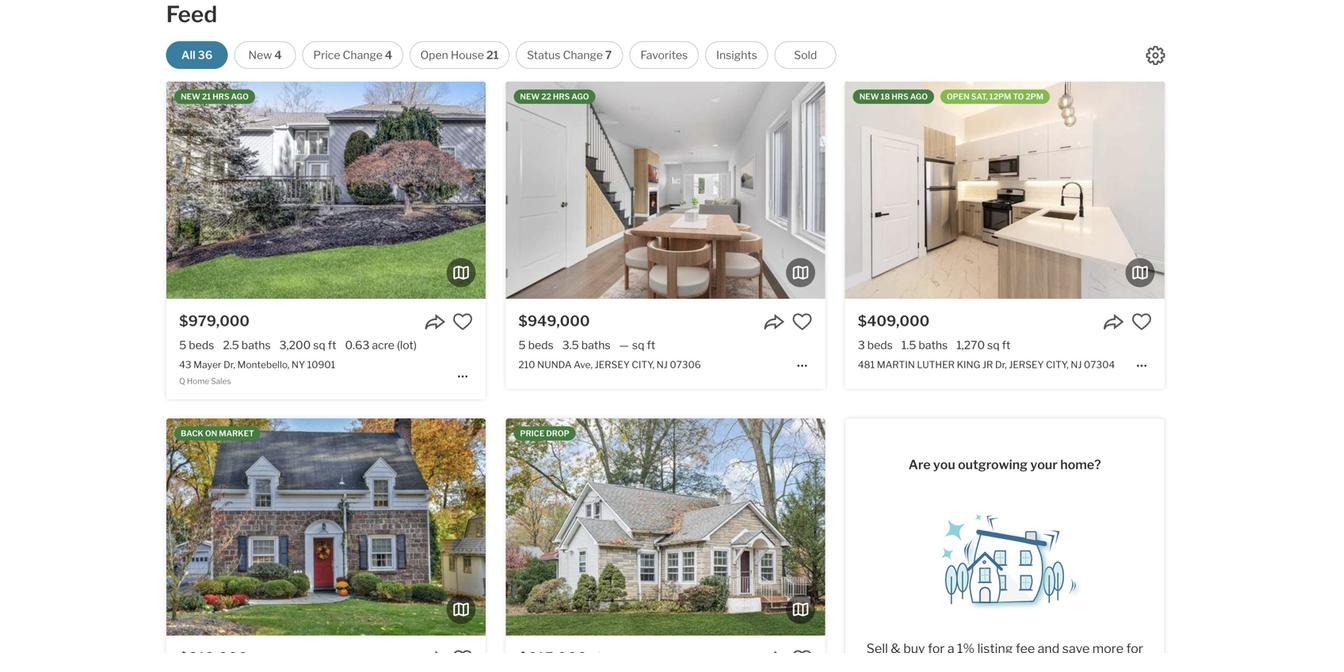 Task type: vqa. For each thing, say whether or not it's contained in the screenshot.
House
yes



Task type: locate. For each thing, give the bounding box(es) containing it.
new 4
[[249, 48, 282, 62]]

0 horizontal spatial beds
[[189, 339, 214, 352]]

2 4 from the left
[[385, 48, 393, 62]]

1 hrs from the left
[[213, 92, 229, 101]]

sq up jr at the right bottom
[[988, 339, 1000, 352]]

ft for $979,000
[[328, 339, 337, 352]]

36
[[198, 48, 213, 62]]

favorite button checkbox for back on market
[[453, 649, 473, 653]]

ago right 18
[[911, 92, 928, 101]]

1 horizontal spatial nj
[[1071, 359, 1083, 370]]

5 beds up 210
[[519, 339, 554, 352]]

hrs down 36
[[213, 92, 229, 101]]

baths up ave,
[[582, 339, 611, 352]]

q
[[179, 376, 185, 386]]

0 horizontal spatial baths
[[242, 339, 271, 352]]

new 21 hrs ago
[[181, 92, 249, 101]]

favorite button checkbox
[[453, 312, 473, 332], [792, 312, 813, 332], [453, 649, 473, 653], [792, 649, 813, 653]]

ago for $979,000
[[231, 92, 249, 101]]

change for 4
[[343, 48, 383, 62]]

Favorites radio
[[630, 41, 699, 69]]

21 right house
[[487, 48, 499, 62]]

2 sq from the left
[[633, 339, 645, 352]]

dr, right jr at the right bottom
[[996, 359, 1007, 370]]

city, down — sq ft
[[632, 359, 655, 370]]

hrs for $979,000
[[213, 92, 229, 101]]

open house 21
[[421, 48, 499, 62]]

2 horizontal spatial beds
[[868, 339, 893, 352]]

photo of 57 clinton ave, ridgewood, nj 07450 image
[[167, 419, 486, 636], [486, 419, 806, 636]]

change inside radio
[[343, 48, 383, 62]]

0 horizontal spatial hrs
[[213, 92, 229, 101]]

2 horizontal spatial hrs
[[892, 92, 909, 101]]

21
[[487, 48, 499, 62], [202, 92, 211, 101]]

3.5 baths
[[563, 339, 611, 352]]

2 horizontal spatial ago
[[911, 92, 928, 101]]

2 dr, from the left
[[996, 359, 1007, 370]]

1 horizontal spatial 4
[[385, 48, 393, 62]]

favorite button image for price drop
[[792, 649, 813, 653]]

2 horizontal spatial baths
[[919, 339, 948, 352]]

ft right —
[[647, 339, 656, 352]]

1 horizontal spatial 21
[[487, 48, 499, 62]]

1 new from the left
[[181, 92, 200, 101]]

back
[[181, 429, 204, 438]]

ago right 22 on the top left
[[572, 92, 589, 101]]

1 dr, from the left
[[224, 359, 235, 370]]

change inside option
[[563, 48, 603, 62]]

ago
[[231, 92, 249, 101], [572, 92, 589, 101], [911, 92, 928, 101]]

jersey
[[595, 359, 630, 370], [1010, 359, 1045, 370]]

hrs for $409,000
[[892, 92, 909, 101]]

status
[[527, 48, 561, 62]]

ft up 10901
[[328, 339, 337, 352]]

$979,000
[[179, 312, 250, 330]]

2 hrs from the left
[[553, 92, 570, 101]]

new down all
[[181, 92, 200, 101]]

1 horizontal spatial baths
[[582, 339, 611, 352]]

sq right —
[[633, 339, 645, 352]]

1 horizontal spatial ago
[[572, 92, 589, 101]]

drop
[[547, 429, 570, 438]]

0 vertical spatial 21
[[487, 48, 499, 62]]

1 horizontal spatial new
[[520, 92, 540, 101]]

1 horizontal spatial dr,
[[996, 359, 1007, 370]]

5 for $949,000
[[519, 339, 526, 352]]

2 ago from the left
[[572, 92, 589, 101]]

1 baths from the left
[[242, 339, 271, 352]]

new 22 hrs ago
[[520, 92, 589, 101]]

1 jersey from the left
[[595, 359, 630, 370]]

beds right 3
[[868, 339, 893, 352]]

2 beds from the left
[[528, 339, 554, 352]]

5 up 43
[[179, 339, 187, 352]]

favorite button checkbox for price drop
[[792, 649, 813, 653]]

photo of 43 mayer dr, montebello, ny 10901 image
[[167, 82, 486, 299], [486, 82, 806, 299]]

3 ft from the left
[[1003, 339, 1011, 352]]

2 new from the left
[[520, 92, 540, 101]]

2 5 beds from the left
[[519, 339, 554, 352]]

1 vertical spatial 21
[[202, 92, 211, 101]]

3 hrs from the left
[[892, 92, 909, 101]]

ft
[[328, 339, 337, 352], [647, 339, 656, 352], [1003, 339, 1011, 352]]

43 mayer dr, montebello, ny 10901 q home sales
[[179, 359, 336, 386]]

2 horizontal spatial sq
[[988, 339, 1000, 352]]

all 36
[[181, 48, 213, 62]]

2 baths from the left
[[582, 339, 611, 352]]

$409,000
[[858, 312, 930, 330]]

photo of 482 northern pkwy, ridgewood, nj 07450 image
[[506, 419, 826, 636], [826, 419, 1145, 636]]

1 4 from the left
[[275, 48, 282, 62]]

2 photo of 482 northern pkwy, ridgewood, nj 07450 image from the left
[[826, 419, 1145, 636]]

change left 7 in the left of the page
[[563, 48, 603, 62]]

3
[[858, 339, 866, 352]]

0 horizontal spatial change
[[343, 48, 383, 62]]

back on market
[[181, 429, 254, 438]]

baths for $949,000
[[582, 339, 611, 352]]

dr, up sales
[[224, 359, 235, 370]]

hrs right 18
[[892, 92, 909, 101]]

your
[[1031, 457, 1058, 473]]

jersey down —
[[595, 359, 630, 370]]

0 horizontal spatial jersey
[[595, 359, 630, 370]]

1 horizontal spatial city,
[[1047, 359, 1069, 370]]

beds for $949,000
[[528, 339, 554, 352]]

1 photo of 481 martin luther king jr dr, jersey city, nj 07304 image from the left
[[846, 82, 1165, 299]]

1 horizontal spatial 5
[[519, 339, 526, 352]]

4 right new
[[275, 48, 282, 62]]

new left 22 on the top left
[[520, 92, 540, 101]]

change right price
[[343, 48, 383, 62]]

4
[[275, 48, 282, 62], [385, 48, 393, 62]]

1 photo of 43 mayer dr, montebello, ny 10901 image from the left
[[167, 82, 486, 299]]

1 nj from the left
[[657, 359, 668, 370]]

new
[[181, 92, 200, 101], [520, 92, 540, 101], [860, 92, 880, 101]]

home
[[187, 376, 209, 386]]

option group
[[166, 41, 837, 69]]

0 horizontal spatial ago
[[231, 92, 249, 101]]

0 horizontal spatial new
[[181, 92, 200, 101]]

0 horizontal spatial 21
[[202, 92, 211, 101]]

beds up nunda
[[528, 339, 554, 352]]

2.5 baths
[[223, 339, 271, 352]]

12pm
[[990, 92, 1012, 101]]

1,270 sq ft
[[957, 339, 1011, 352]]

baths up luther
[[919, 339, 948, 352]]

0 horizontal spatial 4
[[275, 48, 282, 62]]

1 ft from the left
[[328, 339, 337, 352]]

0 horizontal spatial dr,
[[224, 359, 235, 370]]

2 horizontal spatial new
[[860, 92, 880, 101]]

change
[[343, 48, 383, 62], [563, 48, 603, 62]]

0 horizontal spatial ft
[[328, 339, 337, 352]]

43
[[179, 359, 192, 370]]

1 5 from the left
[[179, 339, 187, 352]]

open
[[421, 48, 449, 62]]

favorite button checkbox
[[1132, 312, 1153, 332]]

0 horizontal spatial 5
[[179, 339, 187, 352]]

2 change from the left
[[563, 48, 603, 62]]

baths for $979,000
[[242, 339, 271, 352]]

5 beds for $979,000
[[179, 339, 214, 352]]

photo of 210 nunda ave, jersey city, nj 07306 image
[[506, 82, 826, 299], [826, 82, 1145, 299]]

2 5 from the left
[[519, 339, 526, 352]]

0 horizontal spatial 5 beds
[[179, 339, 214, 352]]

Status Change radio
[[516, 41, 624, 69]]

hrs right 22 on the top left
[[553, 92, 570, 101]]

5 beds
[[179, 339, 214, 352], [519, 339, 554, 352]]

new for $979,000
[[181, 92, 200, 101]]

photo of 481 martin luther king jr dr, jersey city, nj 07304 image
[[846, 82, 1165, 299], [1165, 82, 1332, 299]]

favorite button image for new 22 hrs ago
[[792, 312, 813, 332]]

ago down new
[[231, 92, 249, 101]]

sat,
[[972, 92, 988, 101]]

new
[[249, 48, 272, 62]]

1 change from the left
[[343, 48, 383, 62]]

1 horizontal spatial 5 beds
[[519, 339, 554, 352]]

2pm
[[1026, 92, 1044, 101]]

1 horizontal spatial beds
[[528, 339, 554, 352]]

—
[[620, 339, 629, 352]]

1 horizontal spatial sq
[[633, 339, 645, 352]]

1 photo of 57 clinton ave, ridgewood, nj 07450 image from the left
[[167, 419, 486, 636]]

sq up 10901
[[313, 339, 326, 352]]

dr,
[[224, 359, 235, 370], [996, 359, 1007, 370]]

3 sq from the left
[[988, 339, 1000, 352]]

5 beds up the mayer
[[179, 339, 214, 352]]

1 horizontal spatial jersey
[[1010, 359, 1045, 370]]

baths
[[242, 339, 271, 352], [582, 339, 611, 352], [919, 339, 948, 352]]

baths up 'montebello,'
[[242, 339, 271, 352]]

insights
[[717, 48, 758, 62]]

favorite button image
[[453, 312, 473, 332], [792, 312, 813, 332], [453, 649, 473, 653], [792, 649, 813, 653]]

city, left 07304
[[1047, 359, 1069, 370]]

0 horizontal spatial nj
[[657, 359, 668, 370]]

1.5 baths
[[902, 339, 948, 352]]

hrs
[[213, 92, 229, 101], [553, 92, 570, 101], [892, 92, 909, 101]]

2 horizontal spatial ft
[[1003, 339, 1011, 352]]

favorite button image for new 21 hrs ago
[[453, 312, 473, 332]]

nj left the 07306
[[657, 359, 668, 370]]

acre
[[372, 339, 395, 352]]

4 left the open
[[385, 48, 393, 62]]

1 horizontal spatial ft
[[647, 339, 656, 352]]

1 sq from the left
[[313, 339, 326, 352]]

favorite button checkbox for new 22 hrs ago
[[792, 312, 813, 332]]

— sq ft
[[620, 339, 656, 352]]

nj left 07304
[[1071, 359, 1083, 370]]

city,
[[632, 359, 655, 370], [1047, 359, 1069, 370]]

21 down 36
[[202, 92, 211, 101]]

new left 18
[[860, 92, 880, 101]]

2 photo of 57 clinton ave, ridgewood, nj 07450 image from the left
[[486, 419, 806, 636]]

1 horizontal spatial change
[[563, 48, 603, 62]]

0 horizontal spatial sq
[[313, 339, 326, 352]]

1 horizontal spatial hrs
[[553, 92, 570, 101]]

all
[[181, 48, 196, 62]]

ft for $409,000
[[1003, 339, 1011, 352]]

1 ago from the left
[[231, 92, 249, 101]]

481 martin luther king jr dr, jersey city, nj 07304
[[858, 359, 1116, 370]]

3 beds from the left
[[868, 339, 893, 352]]

open sat, 12pm to 2pm
[[947, 92, 1044, 101]]

5
[[179, 339, 187, 352], [519, 339, 526, 352]]

(lot)
[[397, 339, 417, 352]]

jersey right jr at the right bottom
[[1010, 359, 1045, 370]]

nj
[[657, 359, 668, 370], [1071, 359, 1083, 370]]

3 new from the left
[[860, 92, 880, 101]]

1 photo of 210 nunda ave, jersey city, nj 07306 image from the left
[[506, 82, 826, 299]]

5 up 210
[[519, 339, 526, 352]]

1 beds from the left
[[189, 339, 214, 352]]

beds up the mayer
[[189, 339, 214, 352]]

status change 7
[[527, 48, 612, 62]]

beds
[[189, 339, 214, 352], [528, 339, 554, 352], [868, 339, 893, 352]]

3 ago from the left
[[911, 92, 928, 101]]

new 18 hrs ago
[[860, 92, 928, 101]]

0 horizontal spatial city,
[[632, 359, 655, 370]]

2 photo of 481 martin luther king jr dr, jersey city, nj 07304 image from the left
[[1165, 82, 1332, 299]]

home?
[[1061, 457, 1102, 473]]

All radio
[[166, 41, 228, 69]]

Sold radio
[[775, 41, 837, 69]]

nunda
[[538, 359, 572, 370]]

3 baths from the left
[[919, 339, 948, 352]]

1 5 beds from the left
[[179, 339, 214, 352]]

favorite button image
[[1132, 312, 1153, 332]]

sq
[[313, 339, 326, 352], [633, 339, 645, 352], [988, 339, 1000, 352]]

21 inside open house radio
[[487, 48, 499, 62]]

ft up '481 martin luther king jr dr, jersey city, nj 07304' at the right of page
[[1003, 339, 1011, 352]]

3 beds
[[858, 339, 893, 352]]

7
[[606, 48, 612, 62]]



Task type: describe. For each thing, give the bounding box(es) containing it.
1,270
[[957, 339, 986, 352]]

sold
[[795, 48, 818, 62]]

4 inside new option
[[275, 48, 282, 62]]

sales
[[211, 376, 231, 386]]

change for 7
[[563, 48, 603, 62]]

2 photo of 43 mayer dr, montebello, ny 10901 image from the left
[[486, 82, 806, 299]]

to
[[1014, 92, 1025, 101]]

ago for $949,000
[[572, 92, 589, 101]]

open
[[947, 92, 970, 101]]

are you outgrowing your home?
[[909, 457, 1102, 473]]

2.5
[[223, 339, 239, 352]]

210
[[519, 359, 535, 370]]

price change 4
[[313, 48, 393, 62]]

3.5
[[563, 339, 579, 352]]

22
[[542, 92, 552, 101]]

baths for $409,000
[[919, 339, 948, 352]]

$949,000
[[519, 312, 590, 330]]

0.63
[[345, 339, 370, 352]]

an image of a house image
[[926, 503, 1085, 611]]

10901
[[307, 359, 336, 370]]

2 photo of 210 nunda ave, jersey city, nj 07306 image from the left
[[826, 82, 1145, 299]]

sq for $979,000
[[313, 339, 326, 352]]

18
[[881, 92, 891, 101]]

favorite button image for back on market
[[453, 649, 473, 653]]

dr, inside 43 mayer dr, montebello, ny 10901 q home sales
[[224, 359, 235, 370]]

5 beds for $949,000
[[519, 339, 554, 352]]

07304
[[1085, 359, 1116, 370]]

2 nj from the left
[[1071, 359, 1083, 370]]

Price Change radio
[[303, 41, 404, 69]]

New radio
[[234, 41, 296, 69]]

you
[[934, 457, 956, 473]]

2 city, from the left
[[1047, 359, 1069, 370]]

4 inside price change radio
[[385, 48, 393, 62]]

3,200 sq ft
[[280, 339, 337, 352]]

new for $409,000
[[860, 92, 880, 101]]

2 jersey from the left
[[1010, 359, 1045, 370]]

1.5
[[902, 339, 917, 352]]

hrs for $949,000
[[553, 92, 570, 101]]

beds for $409,000
[[868, 339, 893, 352]]

3,200
[[280, 339, 311, 352]]

ago for $409,000
[[911, 92, 928, 101]]

2 ft from the left
[[647, 339, 656, 352]]

0.63 acre (lot)
[[345, 339, 417, 352]]

ave,
[[574, 359, 593, 370]]

price
[[520, 429, 545, 438]]

price
[[313, 48, 341, 62]]

07306
[[670, 359, 701, 370]]

ny
[[292, 359, 305, 370]]

481
[[858, 359, 875, 370]]

on
[[205, 429, 217, 438]]

1 photo of 482 northern pkwy, ridgewood, nj 07450 image from the left
[[506, 419, 826, 636]]

favorites
[[641, 48, 688, 62]]

house
[[451, 48, 484, 62]]

martin
[[877, 359, 916, 370]]

outgrowing
[[959, 457, 1028, 473]]

market
[[219, 429, 254, 438]]

favorite button checkbox for new 21 hrs ago
[[453, 312, 473, 332]]

price drop
[[520, 429, 570, 438]]

Open House radio
[[410, 41, 510, 69]]

210 nunda ave, jersey city, nj 07306
[[519, 359, 701, 370]]

jr
[[983, 359, 994, 370]]

montebello,
[[237, 359, 290, 370]]

luther
[[918, 359, 955, 370]]

5 for $979,000
[[179, 339, 187, 352]]

mayer
[[194, 359, 222, 370]]

king
[[957, 359, 981, 370]]

1 city, from the left
[[632, 359, 655, 370]]

feed
[[166, 1, 217, 28]]

new for $949,000
[[520, 92, 540, 101]]

Insights radio
[[706, 41, 769, 69]]

are
[[909, 457, 931, 473]]

beds for $979,000
[[189, 339, 214, 352]]

sq for $409,000
[[988, 339, 1000, 352]]

option group containing all
[[166, 41, 837, 69]]



